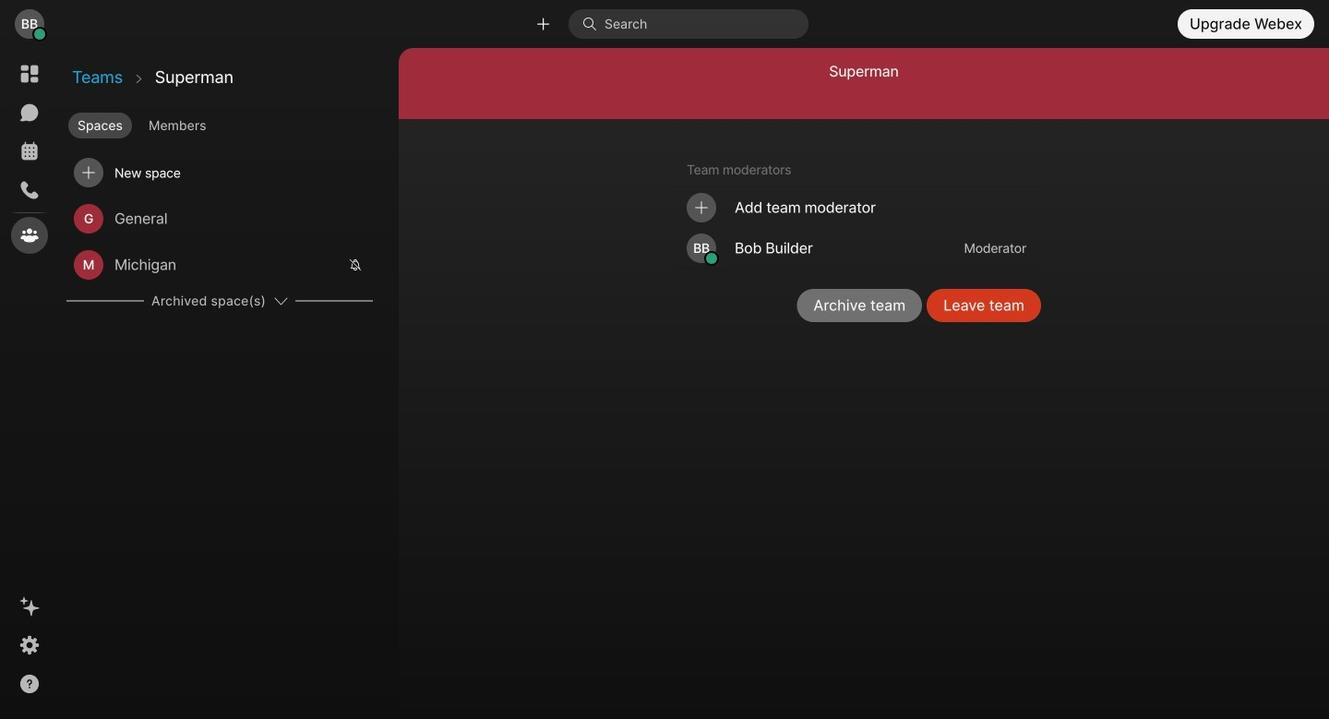 Task type: locate. For each thing, give the bounding box(es) containing it.
notifications are muted for this space image
[[349, 259, 362, 271]]

arrow down_16 image
[[273, 294, 288, 308]]

navigation
[[0, 48, 59, 719]]

tab list
[[65, 105, 397, 140]]

list item
[[66, 150, 373, 196]]



Task type: describe. For each thing, give the bounding box(es) containing it.
michigan, notifications are muted for this space list item
[[66, 242, 373, 288]]

bob builder list item
[[672, 228, 1041, 269]]

general list item
[[66, 196, 373, 242]]

webex tab list
[[11, 55, 48, 254]]

add team moderator list item
[[672, 187, 1041, 228]]

team moderators list
[[672, 187, 1041, 270]]



Task type: vqa. For each thing, say whether or not it's contained in the screenshot.
DEVICES tab
no



